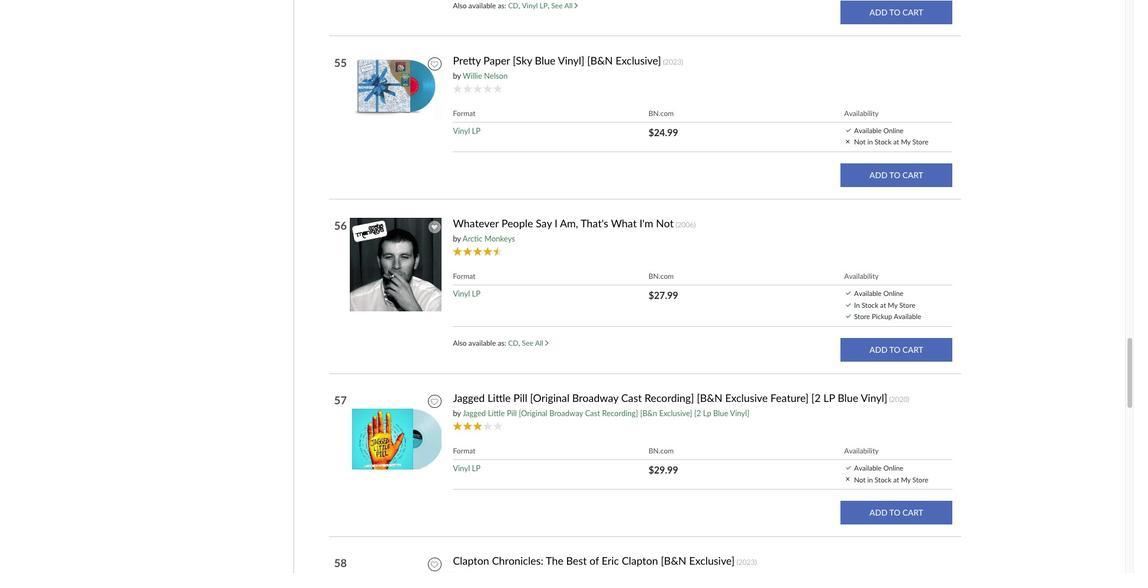 Task type: vqa. For each thing, say whether or not it's contained in the screenshot.
79
no



Task type: locate. For each thing, give the bounding box(es) containing it.
2 cd from the top
[[509, 339, 519, 348]]

1 vertical spatial available
[[469, 339, 496, 348]]

that's
[[581, 217, 609, 230]]

0 horizontal spatial all
[[535, 339, 544, 348]]

blue left (2020)
[[838, 391, 859, 404]]

i'm
[[640, 217, 654, 230]]

1 horizontal spatial vinyl]
[[731, 409, 750, 418]]

2 vertical spatial by
[[453, 409, 461, 418]]

1 vertical spatial also
[[453, 339, 467, 348]]

check image for (2006)
[[847, 291, 852, 295]]

clapton left chronicles:
[[453, 555, 490, 568]]

1 cd link from the top
[[509, 1, 519, 10]]

$27.99 link
[[649, 290, 679, 301]]

1 vertical spatial format
[[453, 272, 476, 281]]

0 horizontal spatial blue
[[535, 54, 556, 67]]

clapton chronicles: the best of eric clapton [b&n exclusive] link
[[453, 555, 735, 568]]

2 vertical spatial vinyl]
[[731, 409, 750, 418]]

check image for feature]
[[847, 466, 852, 470]]

clapton
[[453, 555, 490, 568], [622, 555, 659, 568]]

see all link
[[552, 1, 578, 10], [522, 339, 549, 348]]

chronicles:
[[492, 555, 544, 568]]

1 vertical spatial see all link
[[522, 339, 549, 348]]

[b&n
[[641, 409, 658, 418]]

1 vertical spatial cd link
[[509, 339, 519, 348]]

57
[[334, 394, 347, 407]]

close modal image for jagged little pill [original broadway cast recording] [b&n exclusive feature] [2 lp blue vinyl]
[[847, 478, 850, 481]]

1 vertical spatial online
[[884, 289, 904, 297]]

best
[[567, 555, 587, 568]]

3 online from the top
[[884, 464, 904, 472]]

0 vertical spatial vinyl]
[[558, 54, 585, 67]]

[sky
[[513, 54, 533, 67]]

also available as: cd , vinyl lp ,
[[453, 1, 552, 10]]

my store
[[902, 138, 929, 146], [889, 301, 916, 309], [902, 475, 929, 484]]

blue right lp
[[714, 409, 729, 418]]

vinyl lp
[[453, 126, 481, 136], [453, 289, 481, 299], [453, 464, 481, 473]]

close modal image
[[847, 140, 850, 144], [847, 478, 850, 481]]

1 close modal image from the top
[[847, 140, 850, 144]]

cd for also available as: cd , vinyl lp ,
[[509, 1, 519, 10]]

[b&n
[[588, 54, 613, 67], [697, 391, 723, 404], [661, 555, 687, 568]]

2 horizontal spatial blue
[[838, 391, 859, 404]]

0 horizontal spatial see all
[[522, 339, 546, 348]]

2 vertical spatial not
[[855, 475, 866, 484]]

2 not in stock at my store from the top
[[855, 475, 929, 484]]

2 vertical spatial format
[[453, 447, 476, 456]]

3 format from the top
[[453, 447, 476, 456]]

1 by from the top
[[453, 71, 461, 80]]

0 vertical spatial availability
[[845, 109, 879, 118]]

check image
[[847, 128, 852, 132], [847, 303, 852, 307]]

2 online from the top
[[884, 289, 904, 297]]

, left right image
[[519, 339, 520, 348]]

0 horizontal spatial cast
[[585, 409, 601, 418]]

[b&n inside jagged little pill [original broadway cast recording] [b&n exclusive feature] [2 lp blue vinyl] (2020) by jagged little pill [original broadway cast recording] [b&n exclusive] [2 lp blue vinyl]
[[697, 391, 723, 404]]

1 horizontal spatial see all
[[552, 1, 575, 10]]

1 vertical spatial close modal image
[[847, 478, 850, 481]]

2 vertical spatial online
[[884, 464, 904, 472]]

broadway
[[573, 391, 619, 404], [550, 409, 584, 418]]

0 vertical spatial (2023)
[[664, 57, 684, 66]]

0 vertical spatial not
[[855, 138, 866, 146]]

1 also from the top
[[453, 1, 467, 10]]

,
[[519, 1, 520, 10], [548, 1, 550, 10], [519, 339, 520, 348]]

, up [sky at the left top
[[519, 1, 520, 10]]

0 horizontal spatial clapton
[[453, 555, 490, 568]]

2 availability from the top
[[845, 272, 879, 281]]

$24.99
[[649, 127, 679, 138]]

right image
[[546, 340, 549, 347]]

in
[[868, 138, 874, 146], [868, 475, 874, 484]]

0 vertical spatial available
[[469, 1, 496, 10]]

bn.com for what
[[649, 272, 674, 281]]

at
[[894, 138, 900, 146], [881, 301, 887, 309], [894, 475, 900, 484]]

1 vertical spatial available online
[[855, 289, 904, 297]]

recording] left [b&n
[[603, 409, 639, 418]]

see
[[552, 1, 563, 10], [522, 339, 534, 348]]

0 vertical spatial at
[[894, 138, 900, 146]]

vinyl] left (2020)
[[861, 391, 888, 404]]

recording] up [b&n
[[645, 391, 695, 404]]

check image
[[847, 291, 852, 295], [847, 315, 852, 318], [847, 466, 852, 470]]

2 vinyl lp from the top
[[453, 289, 481, 299]]

0 vertical spatial jagged
[[453, 391, 485, 404]]

0 vertical spatial see all
[[552, 1, 575, 10]]

also for also available as: cd , vinyl lp ,
[[453, 1, 467, 10]]

0 vertical spatial bn.com
[[649, 109, 674, 118]]

1 bn.com from the top
[[649, 109, 674, 118]]

0 vertical spatial cd
[[509, 1, 519, 10]]

, for also available as: cd , vinyl lp ,
[[519, 1, 520, 10]]

vinyl lp link for people
[[453, 289, 481, 299]]

blue inside pretty paper [sky blue vinyl] [b&n exclusive] (2023) by willie nelson
[[535, 54, 556, 67]]

0 vertical spatial close modal image
[[847, 140, 850, 144]]

1 vertical spatial blue
[[838, 391, 859, 404]]

3 bn.com from the top
[[649, 447, 674, 456]]

pill
[[514, 391, 528, 404], [507, 409, 517, 418]]

0 vertical spatial also
[[453, 1, 467, 10]]

$29.99
[[649, 464, 679, 476]]

availability for pretty paper [sky blue vinyl] [b&n exclusive]
[[845, 109, 879, 118]]

2 available online from the top
[[855, 289, 904, 297]]

pickup
[[873, 312, 893, 321]]

0 vertical spatial format
[[453, 109, 476, 118]]

0 horizontal spatial see
[[522, 339, 534, 348]]

cd link
[[509, 1, 519, 10], [509, 339, 519, 348]]

all
[[565, 1, 573, 10], [535, 339, 544, 348]]

arctic
[[463, 234, 483, 243]]

in for jagged little pill [original broadway cast recording] [b&n exclusive feature] [2 lp blue vinyl]
[[868, 475, 874, 484]]

in
[[855, 301, 861, 309]]

0 vertical spatial vinyl lp
[[453, 126, 481, 136]]

1 vertical spatial little
[[488, 409, 505, 418]]

available online
[[855, 126, 904, 134], [855, 289, 904, 297], [855, 464, 904, 472]]

online
[[884, 126, 904, 134], [884, 289, 904, 297], [884, 464, 904, 472]]

1 vertical spatial cast
[[585, 409, 601, 418]]

0 vertical spatial check image
[[847, 128, 852, 132]]

clapton chronicles: the best of eric clapton [b&n exclusive] image
[[350, 555, 445, 573]]

3 check image from the top
[[847, 466, 852, 470]]

as:
[[498, 1, 507, 10], [498, 339, 507, 348]]

lp for people
[[472, 289, 481, 299]]

bn.com for exclusive]
[[649, 109, 674, 118]]

jagged
[[453, 391, 485, 404], [463, 409, 486, 418]]

close modal image for pretty paper [sky blue vinyl] [b&n exclusive]
[[847, 140, 850, 144]]

1 vertical spatial cd
[[509, 339, 519, 348]]

0 vertical spatial in
[[868, 138, 874, 146]]

the
[[546, 555, 564, 568]]

vinyl] down exclusive
[[731, 409, 750, 418]]

2 cd link from the top
[[509, 339, 519, 348]]

1 vertical spatial exclusive]
[[660, 409, 693, 418]]

2 also from the top
[[453, 339, 467, 348]]

0 vertical spatial not in stock at my store
[[855, 138, 929, 146]]

2 as: from the top
[[498, 339, 507, 348]]

2 vertical spatial bn.com
[[649, 447, 674, 456]]

exclusive]
[[616, 54, 662, 67], [660, 409, 693, 418], [690, 555, 735, 568]]

1 horizontal spatial [2
[[812, 391, 821, 404]]

also for also available as: cd ,
[[453, 339, 467, 348]]

1 vertical spatial check image
[[847, 315, 852, 318]]

1 as: from the top
[[498, 1, 507, 10]]

available
[[469, 1, 496, 10], [469, 339, 496, 348]]

1 vertical spatial not in stock at my store
[[855, 475, 929, 484]]

1 vinyl lp from the top
[[453, 126, 481, 136]]

not in stock at my store
[[855, 138, 929, 146], [855, 475, 929, 484]]

vinyl lp link
[[522, 1, 548, 10], [453, 126, 481, 136], [453, 289, 481, 299], [453, 464, 481, 473]]

1 not in stock at my store from the top
[[855, 138, 929, 146]]

by
[[453, 71, 461, 80], [453, 234, 461, 243], [453, 409, 461, 418]]

1 cd from the top
[[509, 1, 519, 10]]

whatever people say i am, that's what i'm not (2006) by arctic monkeys
[[453, 217, 696, 243]]

say
[[536, 217, 552, 230]]

0 vertical spatial see
[[552, 1, 563, 10]]

[2
[[812, 391, 821, 404], [695, 409, 702, 418]]

available
[[855, 126, 882, 134], [855, 289, 882, 297], [894, 312, 922, 321], [855, 464, 882, 472]]

2 horizontal spatial [b&n
[[697, 391, 723, 404]]

see for the rightmost see all link
[[552, 1, 563, 10]]

see left right icon
[[552, 1, 563, 10]]

willie nelson link
[[463, 71, 508, 80]]

availability
[[845, 109, 879, 118], [845, 272, 879, 281], [845, 447, 879, 456]]

(2006)
[[676, 220, 696, 229]]

format
[[453, 109, 476, 118], [453, 272, 476, 281], [453, 447, 476, 456]]

3 availability from the top
[[845, 447, 879, 456]]

2 available from the top
[[469, 339, 496, 348]]

3 by from the top
[[453, 409, 461, 418]]

1 horizontal spatial [b&n
[[661, 555, 687, 568]]

clapton right eric
[[622, 555, 659, 568]]

people
[[502, 217, 534, 230]]

1 vertical spatial see all
[[522, 339, 546, 348]]

store
[[855, 312, 871, 321]]

2 bn.com from the top
[[649, 272, 674, 281]]

$27.99
[[649, 290, 679, 301]]

1 vertical spatial vinyl lp
[[453, 289, 481, 299]]

0 vertical spatial online
[[884, 126, 904, 134]]

2 vertical spatial check image
[[847, 466, 852, 470]]

[original
[[530, 391, 570, 404], [519, 409, 548, 418]]

1 horizontal spatial blue
[[714, 409, 729, 418]]

1 available online from the top
[[855, 126, 904, 134]]

3 available online from the top
[[855, 464, 904, 472]]

[b&n for recording]
[[697, 391, 723, 404]]

cd for also available as: cd ,
[[509, 339, 519, 348]]

(2023) inside clapton chronicles: the best of eric clapton [b&n exclusive] (2023)
[[737, 558, 757, 567]]

bn.com up $29.99 link
[[649, 447, 674, 456]]

1 vertical spatial bn.com
[[649, 272, 674, 281]]

0 vertical spatial by
[[453, 71, 461, 80]]

i
[[555, 217, 558, 230]]

all left right image
[[535, 339, 544, 348]]

1 horizontal spatial all
[[565, 1, 573, 10]]

stock for jagged little pill [original broadway cast recording] [b&n exclusive feature] [2 lp blue vinyl]
[[875, 475, 892, 484]]

see left right image
[[522, 339, 534, 348]]

0 vertical spatial my store
[[902, 138, 929, 146]]

see all
[[552, 1, 575, 10], [522, 339, 546, 348]]

am,
[[560, 217, 579, 230]]

pretty paper [sky blue vinyl] [b&n exclusive] (2023) by willie nelson
[[453, 54, 684, 80]]

1 check image from the top
[[847, 291, 852, 295]]

2 vertical spatial available online
[[855, 464, 904, 472]]

None submit
[[841, 1, 953, 24], [841, 164, 953, 187], [841, 338, 953, 362], [841, 501, 953, 525], [841, 1, 953, 24], [841, 164, 953, 187], [841, 338, 953, 362], [841, 501, 953, 525]]

cd up [sky at the left top
[[509, 1, 519, 10]]

0 vertical spatial see all link
[[552, 1, 578, 10]]

lp for little
[[472, 464, 481, 473]]

cast up [b&n
[[622, 391, 642, 404]]

at for jagged little pill [original broadway cast recording] [b&n exclusive feature] [2 lp blue vinyl]
[[894, 475, 900, 484]]

vinyl]
[[558, 54, 585, 67], [861, 391, 888, 404], [731, 409, 750, 418]]

2 close modal image from the top
[[847, 478, 850, 481]]

bn.com up $27.99
[[649, 272, 674, 281]]

all for right icon
[[565, 1, 573, 10]]

cast
[[622, 391, 642, 404], [585, 409, 601, 418]]

0 vertical spatial stock
[[875, 138, 892, 146]]

jagged little pill [original broadway cast recording] [b&n exclusive] [2 lp blue vinyl] link
[[463, 409, 750, 418]]

cd link up [sky at the left top
[[509, 1, 519, 10]]

little
[[488, 391, 511, 404], [488, 409, 505, 418]]

0 vertical spatial cd link
[[509, 1, 519, 10]]

0 vertical spatial as:
[[498, 1, 507, 10]]

feature]
[[771, 391, 809, 404]]

stock
[[875, 138, 892, 146], [862, 301, 879, 309], [875, 475, 892, 484]]

2 vertical spatial stock
[[875, 475, 892, 484]]

pretty paper [sky blue vinyl] [b&n exclusive] image
[[350, 54, 445, 121]]

2 vertical spatial at
[[894, 475, 900, 484]]

blue
[[535, 54, 556, 67], [838, 391, 859, 404], [714, 409, 729, 418]]

1 availability from the top
[[845, 109, 879, 118]]

bn.com up $24.99 link
[[649, 109, 674, 118]]

not
[[855, 138, 866, 146], [656, 217, 674, 230], [855, 475, 866, 484]]

1 check image from the top
[[847, 128, 852, 132]]

cd link left right image
[[509, 339, 519, 348]]

cd
[[509, 1, 519, 10], [509, 339, 519, 348]]

0 vertical spatial available online
[[855, 126, 904, 134]]

available for also available as: cd ,
[[469, 339, 496, 348]]

vinyl
[[522, 1, 538, 10], [453, 126, 470, 136], [453, 289, 470, 299], [453, 464, 470, 473]]

1 vertical spatial see
[[522, 339, 534, 348]]

1 vertical spatial by
[[453, 234, 461, 243]]

1 vertical spatial pill
[[507, 409, 517, 418]]

vinyl lp link for little
[[453, 464, 481, 473]]

[2 left lp
[[695, 409, 702, 418]]

all left right icon
[[565, 1, 573, 10]]

in stock at my store
[[855, 301, 916, 309]]

clapton chronicles: the best of eric clapton [b&n exclusive] (2023)
[[453, 555, 757, 568]]

0 vertical spatial [b&n
[[588, 54, 613, 67]]

2 check image from the top
[[847, 303, 852, 307]]

blue right [sky at the left top
[[535, 54, 556, 67]]

1 vertical spatial (2023)
[[737, 558, 757, 567]]

1 horizontal spatial recording]
[[645, 391, 695, 404]]

1 in from the top
[[868, 138, 874, 146]]

cd left right image
[[509, 339, 519, 348]]

format for jagged
[[453, 447, 476, 456]]

recording]
[[645, 391, 695, 404], [603, 409, 639, 418]]

1 horizontal spatial cast
[[622, 391, 642, 404]]

0 horizontal spatial [b&n
[[588, 54, 613, 67]]

[2 right feature]
[[812, 391, 821, 404]]

3 vinyl lp from the top
[[453, 464, 481, 473]]

0 horizontal spatial (2023)
[[664, 57, 684, 66]]

vinyl lp link for paper
[[453, 126, 481, 136]]

not in stock at my store for pretty paper [sky blue vinyl] [b&n exclusive]
[[855, 138, 929, 146]]

2 format from the top
[[453, 272, 476, 281]]

nelson
[[484, 71, 508, 80]]

0 vertical spatial blue
[[535, 54, 556, 67]]

lp
[[540, 1, 548, 10], [472, 126, 481, 136], [472, 289, 481, 299], [824, 391, 836, 404], [472, 464, 481, 473]]

bn.com
[[649, 109, 674, 118], [649, 272, 674, 281], [649, 447, 674, 456]]

1 vertical spatial not
[[656, 217, 674, 230]]

1 available from the top
[[469, 1, 496, 10]]

(2023)
[[664, 57, 684, 66], [737, 558, 757, 567]]

1 vertical spatial [b&n
[[697, 391, 723, 404]]

1 vertical spatial all
[[535, 339, 544, 348]]

2 vertical spatial availability
[[845, 447, 879, 456]]

as: up "paper"
[[498, 1, 507, 10]]

1 vertical spatial in
[[868, 475, 874, 484]]

cast left [b&n
[[585, 409, 601, 418]]

2 by from the top
[[453, 234, 461, 243]]

1 format from the top
[[453, 109, 476, 118]]

0 vertical spatial check image
[[847, 291, 852, 295]]

1 vertical spatial vinyl]
[[861, 391, 888, 404]]

vinyl] right [sky at the left top
[[558, 54, 585, 67]]

what
[[611, 217, 637, 230]]

2 vertical spatial [b&n
[[661, 555, 687, 568]]

1 online from the top
[[884, 126, 904, 134]]

also
[[453, 1, 467, 10], [453, 339, 467, 348]]

2 clapton from the left
[[622, 555, 659, 568]]

2 in from the top
[[868, 475, 874, 484]]

as: left right image
[[498, 339, 507, 348]]



Task type: describe. For each thing, give the bounding box(es) containing it.
1 clapton from the left
[[453, 555, 490, 568]]

cd link for see all
[[509, 339, 519, 348]]

my store for jagged little pill [original broadway cast recording] [b&n exclusive feature] [2 lp blue vinyl]
[[902, 475, 929, 484]]

1 vertical spatial jagged
[[463, 409, 486, 418]]

arctic monkeys link
[[463, 234, 515, 243]]

as: for also available as: cd ,
[[498, 339, 507, 348]]

whatever people say i am, that's what i'm not image
[[350, 217, 445, 312]]

available for jagged little pill [original broadway cast recording] [b&n exclusive feature] [2 lp blue vinyl]
[[855, 464, 882, 472]]

0 vertical spatial pill
[[514, 391, 528, 404]]

pretty paper [sky blue vinyl] [b&n exclusive] link
[[453, 54, 662, 67]]

2 horizontal spatial vinyl]
[[861, 391, 888, 404]]

pretty
[[453, 54, 481, 67]]

not inside whatever people say i am, that's what i'm not (2006) by arctic monkeys
[[656, 217, 674, 230]]

0 vertical spatial [original
[[530, 391, 570, 404]]

format for pretty
[[453, 109, 476, 118]]

check image for available
[[847, 128, 852, 132]]

available online for pretty paper [sky blue vinyl] [b&n exclusive]
[[855, 126, 904, 134]]

0 vertical spatial cast
[[622, 391, 642, 404]]

1 vertical spatial stock
[[862, 301, 879, 309]]

online for jagged little pill [original broadway cast recording] [b&n exclusive feature] [2 lp blue vinyl]
[[884, 464, 904, 472]]

vinyl] inside pretty paper [sky blue vinyl] [b&n exclusive] (2023) by willie nelson
[[558, 54, 585, 67]]

all for right image
[[535, 339, 544, 348]]

lp
[[704, 409, 712, 418]]

of
[[590, 555, 599, 568]]

see for leftmost see all link
[[522, 339, 534, 348]]

eric
[[602, 555, 619, 568]]

not for (2023)
[[855, 138, 866, 146]]

format for whatever
[[453, 272, 476, 281]]

0 vertical spatial little
[[488, 391, 511, 404]]

available for also available as: cd , vinyl lp ,
[[469, 1, 496, 10]]

whatever
[[453, 217, 499, 230]]

2 vertical spatial exclusive]
[[690, 555, 735, 568]]

, for also available as: cd ,
[[519, 339, 520, 348]]

lp for paper
[[472, 126, 481, 136]]

1 vertical spatial [original
[[519, 409, 548, 418]]

store pickup available
[[855, 312, 922, 321]]

[b&n inside pretty paper [sky blue vinyl] [b&n exclusive] (2023) by willie nelson
[[588, 54, 613, 67]]

1 vertical spatial [2
[[695, 409, 702, 418]]

, left right icon
[[548, 1, 550, 10]]

not for [b&n
[[855, 475, 866, 484]]

availability for whatever people say i am, that's what i'm not
[[845, 272, 879, 281]]

2 vertical spatial blue
[[714, 409, 729, 418]]

lp inside jagged little pill [original broadway cast recording] [b&n exclusive feature] [2 lp blue vinyl] (2020) by jagged little pill [original broadway cast recording] [b&n exclusive] [2 lp blue vinyl]
[[824, 391, 836, 404]]

1 vertical spatial at
[[881, 301, 887, 309]]

jagged little pill [original broadway cast recording] [b&n exclusive feature] [2 lp blue vinyl] image
[[350, 392, 445, 487]]

[b&n for clapton
[[661, 555, 687, 568]]

stock for pretty paper [sky blue vinyl] [b&n exclusive]
[[875, 138, 892, 146]]

available online for jagged little pill [original broadway cast recording] [b&n exclusive feature] [2 lp blue vinyl]
[[855, 464, 904, 472]]

monkeys
[[485, 234, 515, 243]]

also available as: cd ,
[[453, 339, 522, 348]]

2 check image from the top
[[847, 315, 852, 318]]

$24.99 link
[[649, 127, 679, 138]]

whatever people say i am, that's what i'm not link
[[453, 217, 674, 230]]

$29.99 link
[[649, 464, 679, 476]]

0 vertical spatial broadway
[[573, 391, 619, 404]]

exclusive
[[726, 391, 768, 404]]

0 vertical spatial [2
[[812, 391, 821, 404]]

by inside jagged little pill [original broadway cast recording] [b&n exclusive feature] [2 lp blue vinyl] (2020) by jagged little pill [original broadway cast recording] [b&n exclusive] [2 lp blue vinyl]
[[453, 409, 461, 418]]

as: for also available as: cd , vinyl lp ,
[[498, 1, 507, 10]]

my store for pretty paper [sky blue vinyl] [b&n exclusive]
[[902, 138, 929, 146]]

not in stock at my store for jagged little pill [original broadway cast recording] [b&n exclusive feature] [2 lp blue vinyl]
[[855, 475, 929, 484]]

cd link for vinyl lp
[[509, 1, 519, 10]]

exclusive] inside pretty paper [sky blue vinyl] [b&n exclusive] (2023) by willie nelson
[[616, 54, 662, 67]]

vinyl lp for pretty paper [sky blue vinyl] [b&n exclusive]
[[453, 126, 481, 136]]

bn.com for recording]
[[649, 447, 674, 456]]

see all for right image
[[522, 339, 546, 348]]

(2020)
[[890, 395, 910, 404]]

vinyl lp for whatever people say i am, that's what i'm not
[[453, 289, 481, 299]]

check image for in
[[847, 303, 852, 307]]

1 vertical spatial broadway
[[550, 409, 584, 418]]

0 horizontal spatial recording]
[[603, 409, 639, 418]]

0 horizontal spatial see all link
[[522, 339, 549, 348]]

by inside pretty paper [sky blue vinyl] [b&n exclusive] (2023) by willie nelson
[[453, 71, 461, 80]]

vinyl for pretty
[[453, 126, 470, 136]]

paper
[[484, 54, 510, 67]]

55
[[334, 56, 347, 69]]

available online for whatever people say i am, that's what i'm not
[[855, 289, 904, 297]]

in for pretty paper [sky blue vinyl] [b&n exclusive]
[[868, 138, 874, 146]]

jagged little pill [original broadway cast recording] [b&n exclusive feature] [2 lp blue vinyl] (2020) by jagged little pill [original broadway cast recording] [b&n exclusive] [2 lp blue vinyl]
[[453, 391, 910, 418]]

vinyl for jagged
[[453, 464, 470, 473]]

0 vertical spatial recording]
[[645, 391, 695, 404]]

vinyl lp for jagged little pill [original broadway cast recording] [b&n exclusive feature] [2 lp blue vinyl]
[[453, 464, 481, 473]]

56
[[334, 219, 347, 232]]

available for pretty paper [sky blue vinyl] [b&n exclusive]
[[855, 126, 882, 134]]

willie
[[463, 71, 482, 80]]

see all for right icon
[[552, 1, 575, 10]]

right image
[[575, 2, 578, 9]]

online for pretty paper [sky blue vinyl] [b&n exclusive]
[[884, 126, 904, 134]]

1 horizontal spatial see all link
[[552, 1, 578, 10]]

(2023) inside pretty paper [sky blue vinyl] [b&n exclusive] (2023) by willie nelson
[[664, 57, 684, 66]]

at for pretty paper [sky blue vinyl] [b&n exclusive]
[[894, 138, 900, 146]]

available for whatever people say i am, that's what i'm not
[[855, 289, 882, 297]]

58
[[334, 557, 347, 570]]

jagged little pill [original broadway cast recording] [b&n exclusive feature] [2 lp blue vinyl] link
[[453, 391, 888, 405]]

availability for jagged little pill [original broadway cast recording] [b&n exclusive feature] [2 lp blue vinyl]
[[845, 447, 879, 456]]

by inside whatever people say i am, that's what i'm not (2006) by arctic monkeys
[[453, 234, 461, 243]]

vinyl for whatever
[[453, 289, 470, 299]]

1 vertical spatial my store
[[889, 301, 916, 309]]

online for whatever people say i am, that's what i'm not
[[884, 289, 904, 297]]

exclusive] inside jagged little pill [original broadway cast recording] [b&n exclusive feature] [2 lp blue vinyl] (2020) by jagged little pill [original broadway cast recording] [b&n exclusive] [2 lp blue vinyl]
[[660, 409, 693, 418]]



